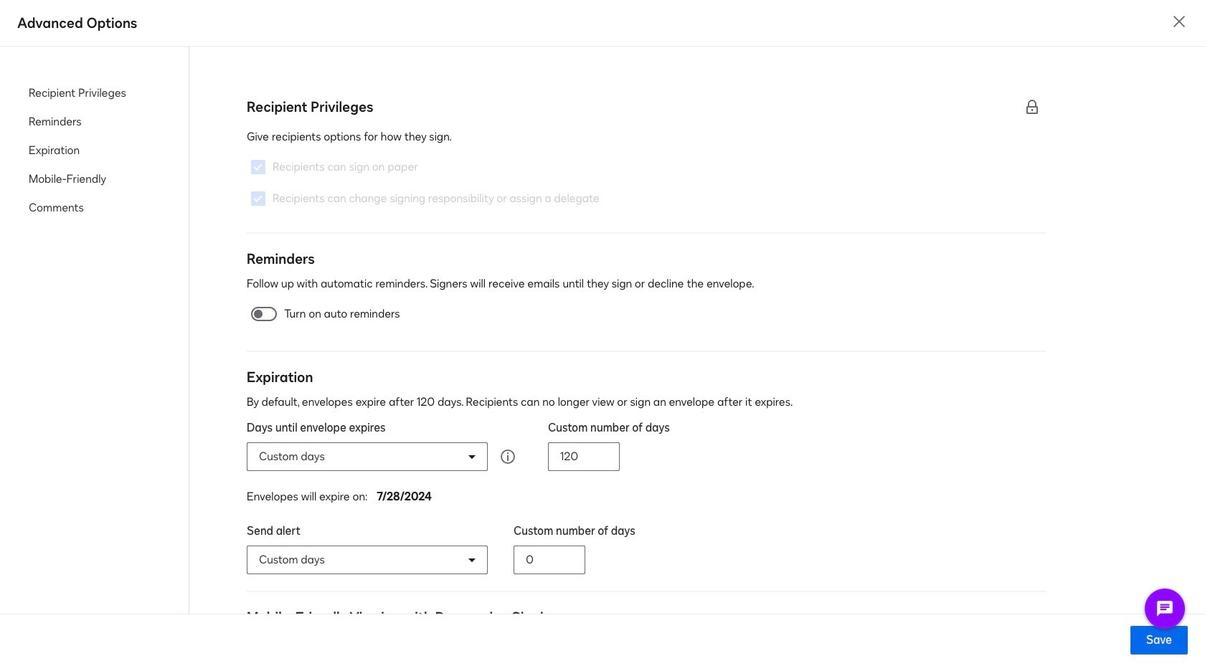 Task type: vqa. For each thing, say whether or not it's contained in the screenshot.
the your uploaded profile image
no



Task type: locate. For each thing, give the bounding box(es) containing it.
advanced options list list
[[17, 82, 189, 220]]

None number field
[[549, 444, 619, 471], [515, 547, 585, 574], [549, 444, 619, 471], [515, 547, 585, 574]]



